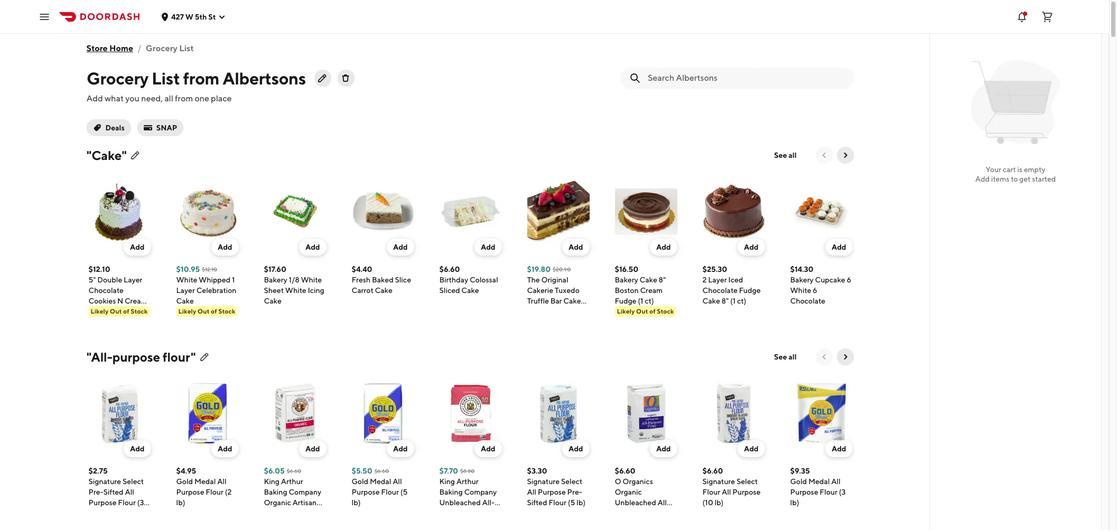 Task type: describe. For each thing, give the bounding box(es) containing it.
items
[[992, 175, 1010, 183]]

1 stock from the left
[[131, 308, 148, 316]]

purpose inside $9.35 gold medal all purpose flour (3 lb)
[[791, 489, 819, 497]]

add for signature select all purpose pre- sifted flour (5 lb)
[[569, 445, 583, 454]]

cream inside $16.50 bakery cake 8" boston cream fudge (1 ct) likely out of stock
[[641, 287, 663, 295]]

$3.30 signature select all purpose pre- sifted flour (5 lb)
[[527, 467, 586, 508]]

(5 inside "$6.60 o organics organic unbleached all purpose flour (5 lb)"
[[664, 510, 671, 518]]

0 horizontal spatial 6
[[813, 287, 818, 295]]

$6.60 inside $5.50 $6.60 gold medal all purpose flour (5 lb)
[[375, 468, 389, 475]]

flour inside $6.05 $6.60 king arthur baking company organic artisan all purpose flour (2 lb)
[[304, 510, 322, 518]]

$10.95 $12.10 white whipped 1 layer celebration cake likely out of stock
[[176, 265, 237, 316]]

cake inside $4.40 fresh baked slice carrot cake
[[375, 287, 393, 295]]

n
[[117, 297, 123, 306]]

sheet
[[264, 287, 284, 295]]

previous image
[[820, 151, 829, 160]]

add for white whipped 1 layer celebration cake
[[218, 243, 232, 252]]

update list image
[[318, 74, 327, 82]]

$5.50 $6.60 gold medal all purpose flour (5 lb)
[[352, 467, 408, 508]]

$4.95 gold medal all purpose flour (2 lb)
[[176, 467, 232, 508]]

chocolate inside $14.30 bakery cupcake 6 white 6 chocolate
[[791, 297, 826, 306]]

$9.35
[[791, 467, 810, 476]]

bar
[[551, 297, 562, 306]]

add for gold medal all purpose flour (5 lb)
[[393, 445, 408, 454]]

(2 inside $4.95 gold medal all purpose flour (2 lb)
[[225, 489, 232, 497]]

$10.95
[[176, 265, 200, 274]]

flour inside "$6.60 o organics organic unbleached all purpose flour (5 lb)"
[[645, 510, 663, 518]]

oz)
[[89, 510, 99, 518]]

empty retail cart image
[[967, 53, 1066, 152]]

select for pre-
[[561, 478, 583, 486]]

add for o organics organic unbleached all purpose flour (5 lb)
[[657, 445, 671, 454]]

select for all
[[123, 478, 144, 486]]

purpose inside $7.70 $8.80 king arthur baking company unbleached all- purpose flour (5 lb)
[[440, 510, 468, 518]]

update list image for "cake"
[[131, 151, 140, 160]]

"all-purpose flour"
[[86, 350, 196, 365]]

"cake"
[[86, 148, 127, 163]]

lb) inside $6.05 $6.60 king arthur baking company organic artisan all purpose flour (2 lb)
[[272, 520, 281, 529]]

(1 inside $16.50 bakery cake 8" boston cream fudge (1 ct) likely out of stock
[[638, 297, 644, 306]]

lb) inside $9.35 gold medal all purpose flour (3 lb)
[[791, 499, 800, 508]]

lb) inside the $3.30 signature select all purpose pre- sifted flour (5 lb)
[[577, 499, 586, 508]]

$6.60 signature select flour all purpose (10 lb)
[[703, 467, 761, 508]]

is
[[1018, 166, 1023, 174]]

gold inside $5.50 $6.60 gold medal all purpose flour (5 lb)
[[352, 478, 369, 486]]

flour inside $7.70 $8.80 king arthur baking company unbleached all- purpose flour (5 lb)
[[469, 510, 487, 518]]

out inside "$10.95 $12.10 white whipped 1 layer celebration cake likely out of stock"
[[198, 308, 210, 316]]

1 likely from the left
[[91, 308, 109, 316]]

baking for organic
[[264, 489, 287, 497]]

st
[[209, 12, 216, 21]]

get
[[1020, 175, 1031, 183]]

427 w 5th st
[[171, 12, 216, 21]]

flour"
[[163, 350, 196, 365]]

lb) inside "$6.60 o organics organic unbleached all purpose flour (5 lb)"
[[615, 520, 624, 529]]

cake inside $19.80 $20.90 the original cakerie tuxedo truffle bar cake with fruit (each)
[[564, 297, 581, 306]]

white inside $14.30 bakery cupcake 6 white 6 chocolate
[[791, 287, 812, 295]]

add for gold medal all purpose flour (3 lb)
[[832, 445, 847, 454]]

fresh baked slice carrot cake image
[[352, 181, 414, 243]]

$19.80
[[527, 265, 551, 274]]

$25.30 2 layer iced chocolate fudge cake 8" (1 ct)
[[703, 265, 761, 306]]

see all for "all-purpose flour"
[[775, 353, 797, 362]]

deals
[[105, 124, 125, 132]]

cake inside $12.10 5" double layer chocolate cookies n cream cake
[[89, 308, 106, 316]]

medal for $9.35
[[809, 478, 830, 486]]

all inside $4.95 gold medal all purpose flour (2 lb)
[[217, 478, 227, 486]]

$25.30
[[703, 265, 728, 274]]

next image for "all-purpose flour"
[[842, 353, 850, 362]]

2
[[703, 276, 707, 284]]

0 vertical spatial all
[[165, 94, 173, 104]]

$4.40
[[352, 265, 372, 274]]

slice
[[395, 276, 411, 284]]

bakery cupcake 6 white 6 chocolate image
[[791, 181, 853, 243]]

layer inside $12.10 5" double layer chocolate cookies n cream cake
[[124, 276, 142, 284]]

whipped
[[199, 276, 231, 284]]

$2.75
[[89, 467, 108, 476]]

likely out of stock
[[91, 308, 148, 316]]

notification bell image
[[1016, 10, 1029, 23]]

"all-
[[86, 350, 112, 365]]

$8.80
[[461, 468, 475, 475]]

organics
[[623, 478, 653, 486]]

sliced
[[440, 287, 460, 295]]

white inside "$10.95 $12.10 white whipped 1 layer celebration cake likely out of stock"
[[176, 276, 197, 284]]

celebration
[[197, 287, 237, 295]]

$4.40 fresh baked slice carrot cake
[[352, 265, 411, 295]]

of inside "$10.95 $12.10 white whipped 1 layer celebration cake likely out of stock"
[[211, 308, 217, 316]]

427
[[171, 12, 184, 21]]

king for king arthur baking company unbleached all- purpose flour (5 lb)
[[440, 478, 455, 486]]

stock inside "$10.95 $12.10 white whipped 1 layer celebration cake likely out of stock"
[[218, 308, 236, 316]]

all inside $6.60 signature select flour all purpose (10 lb)
[[722, 489, 732, 497]]

/
[[138, 43, 142, 53]]

o
[[615, 478, 622, 486]]

white whipped 1 layer celebration cake image
[[176, 181, 239, 243]]

signature for $6.60
[[703, 478, 736, 486]]

pre- inside the $3.30 signature select all purpose pre- sifted flour (5 lb)
[[568, 489, 583, 497]]

add inside your cart is empty add items to get started
[[976, 175, 990, 183]]

purpose inside $4.95 gold medal all purpose flour (2 lb)
[[176, 489, 204, 497]]

$19.80 $20.90 the original cakerie tuxedo truffle bar cake with fruit (each)
[[527, 265, 582, 316]]

truffle
[[527, 297, 549, 306]]

king for king arthur baking company organic artisan all purpose flour (2 lb)
[[264, 478, 280, 486]]

(5 inside $7.70 $8.80 king arthur baking company unbleached all- purpose flour (5 lb)
[[488, 510, 496, 518]]

store home / grocery list
[[86, 43, 194, 53]]

double
[[97, 276, 122, 284]]

(5 inside $5.50 $6.60 gold medal all purpose flour (5 lb)
[[401, 489, 408, 497]]

add what you need, all from one place
[[86, 94, 232, 104]]

1 horizontal spatial 6
[[847, 276, 852, 284]]

open menu image
[[38, 10, 51, 23]]

1 out from the left
[[110, 308, 122, 316]]

$12.10 5" double layer chocolate cookies n cream cake
[[89, 265, 147, 316]]

chocolate for layer
[[703, 287, 738, 295]]

purpose inside $6.05 $6.60 king arthur baking company organic artisan all purpose flour (2 lb)
[[275, 510, 303, 518]]

1 vertical spatial grocery
[[86, 68, 148, 88]]

to
[[1012, 175, 1019, 183]]

add for king arthur baking company organic artisan all purpose flour (2 lb)
[[306, 445, 320, 454]]

1 of from the left
[[123, 308, 129, 316]]

sifted inside the $3.30 signature select all purpose pre- sifted flour (5 lb)
[[527, 499, 548, 508]]

$5.50
[[352, 467, 373, 476]]

see all for "cake"
[[775, 151, 797, 160]]

sifted inside $2.75 signature select pre-sifted all purpose flour (32 oz)
[[103, 489, 124, 497]]

lb) inside $5.50 $6.60 gold medal all purpose flour (5 lb)
[[352, 499, 361, 508]]

fruit
[[544, 308, 560, 316]]

$12.10 inside $12.10 5" double layer chocolate cookies n cream cake
[[89, 265, 110, 274]]

purpose inside "$6.60 o organics organic unbleached all purpose flour (5 lb)"
[[615, 510, 643, 518]]

previous image
[[820, 353, 829, 362]]

5" double layer chocolate cookies n cream cake image
[[89, 181, 151, 243]]

lb) inside $4.95 gold medal all purpose flour (2 lb)
[[176, 499, 185, 508]]

bakery for sheet
[[264, 276, 288, 284]]

chocolate for double
[[89, 287, 124, 295]]

427 w 5th st button
[[161, 12, 227, 21]]

signature select flour all purpose (10 lb) image
[[703, 383, 765, 445]]

cake inside the $25.30 2 layer iced chocolate fudge cake 8" (1 ct)
[[703, 297, 721, 306]]

flour inside $9.35 gold medal all purpose flour (3 lb)
[[820, 489, 838, 497]]

arthur for $6.05
[[281, 478, 303, 486]]

king arthur baking company unbleached all-purpose flour (5 lb) image
[[440, 383, 502, 445]]

with
[[527, 308, 542, 316]]

1 vertical spatial from
[[175, 94, 193, 104]]

update list image for "all-purpose flour"
[[200, 353, 209, 362]]

gold medal all purpose flour (2 lb) image
[[176, 383, 239, 445]]

all inside $6.05 $6.60 king arthur baking company organic artisan all purpose flour (2 lb)
[[264, 510, 273, 518]]

king arthur baking company organic artisan all purpose flour (2 lb) image
[[264, 383, 327, 445]]

the
[[527, 276, 540, 284]]

white down 1/8
[[285, 287, 306, 295]]

0 vertical spatial from
[[183, 68, 219, 88]]

flour inside $4.95 gold medal all purpose flour (2 lb)
[[206, 489, 224, 497]]

$16.50 bakery cake 8" boston cream fudge (1 ct) likely out of stock
[[615, 265, 674, 316]]

$6.60 o organics organic unbleached all purpose flour (5 lb)
[[615, 467, 671, 529]]

Search Albertsons search field
[[648, 72, 846, 84]]

$4.95
[[176, 467, 196, 476]]

next image for "cake"
[[842, 151, 850, 160]]

$2.75 signature select pre-sifted all purpose flour (32 oz)
[[89, 467, 148, 518]]

add for gold medal all purpose flour (2 lb)
[[218, 445, 232, 454]]

(5 inside the $3.30 signature select all purpose pre- sifted flour (5 lb)
[[568, 499, 575, 508]]

birthday
[[440, 276, 469, 284]]

carrot
[[352, 287, 374, 295]]

purpose inside $6.60 signature select flour all purpose (10 lb)
[[733, 489, 761, 497]]

cake inside $17.60 bakery 1/8 white sheet white icing cake
[[264, 297, 282, 306]]

flour inside $2.75 signature select pre-sifted all purpose flour (32 oz)
[[118, 499, 136, 508]]

signature for $3.30
[[527, 478, 560, 486]]

select for purpose
[[737, 478, 758, 486]]

need,
[[141, 94, 163, 104]]

2 layer iced chocolate fudge cake 8" (1 ct) image
[[703, 181, 765, 243]]

cream inside $12.10 5" double layer chocolate cookies n cream cake
[[125, 297, 147, 306]]

$6.05 $6.60 king arthur baking company organic artisan all purpose flour (2 lb)
[[264, 467, 322, 529]]

ct) inside $16.50 bakery cake 8" boston cream fudge (1 ct) likely out of stock
[[645, 297, 654, 306]]

see all button for "cake"
[[768, 147, 803, 164]]

1
[[232, 276, 235, 284]]

bakery cake 8" boston cream fudge (1 ct) image
[[615, 181, 678, 243]]

layer inside the $25.30 2 layer iced chocolate fudge cake 8" (1 ct)
[[709, 276, 727, 284]]

grocery list from albertsons
[[86, 68, 306, 88]]

lb) inside $7.70 $8.80 king arthur baking company unbleached all- purpose flour (5 lb)
[[440, 520, 449, 529]]

all inside "$6.60 o organics organic unbleached all purpose flour (5 lb)"
[[658, 499, 667, 508]]

cookies
[[89, 297, 116, 306]]

signature select all purpose pre-sifted flour (5 lb) image
[[527, 383, 590, 445]]

0 vertical spatial grocery
[[146, 43, 178, 53]]

boston
[[615, 287, 639, 295]]



Task type: vqa. For each thing, say whether or not it's contained in the screenshot.


Task type: locate. For each thing, give the bounding box(es) containing it.
(1 inside the $25.30 2 layer iced chocolate fudge cake 8" (1 ct)
[[731, 297, 736, 306]]

0 horizontal spatial baking
[[264, 489, 287, 497]]

0 horizontal spatial gold
[[176, 478, 193, 486]]

0 vertical spatial next image
[[842, 151, 850, 160]]

chocolate inside the $25.30 2 layer iced chocolate fudge cake 8" (1 ct)
[[703, 287, 738, 295]]

2 ct) from the left
[[738, 297, 747, 306]]

update list image
[[131, 151, 140, 160], [200, 353, 209, 362]]

bakery down $16.50
[[615, 276, 639, 284]]

2 see from the top
[[775, 353, 788, 362]]

likely down cookies
[[91, 308, 109, 316]]

(3
[[840, 489, 846, 497]]

of
[[123, 308, 129, 316], [211, 308, 217, 316], [650, 308, 656, 316]]

signature down "$2.75"
[[89, 478, 121, 486]]

all left previous icon
[[789, 353, 797, 362]]

1 horizontal spatial signature
[[527, 478, 560, 486]]

company for artisan
[[289, 489, 322, 497]]

you
[[125, 94, 140, 104]]

iced
[[729, 276, 744, 284]]

chocolate down double
[[89, 287, 124, 295]]

2 horizontal spatial gold
[[791, 478, 807, 486]]

$6.60 up o
[[615, 467, 636, 476]]

1 horizontal spatial pre-
[[568, 489, 583, 497]]

bakery down "$17.60"
[[264, 276, 288, 284]]

(each)
[[561, 308, 582, 316]]

1 vertical spatial organic
[[264, 499, 291, 508]]

6 right 'cupcake'
[[847, 276, 852, 284]]

1 vertical spatial sifted
[[527, 499, 548, 508]]

cake
[[640, 276, 658, 284], [375, 287, 393, 295], [462, 287, 479, 295], [176, 297, 194, 306], [264, 297, 282, 306], [564, 297, 581, 306], [703, 297, 721, 306], [89, 308, 106, 316]]

0 horizontal spatial 8"
[[659, 276, 666, 284]]

from left one
[[175, 94, 193, 104]]

colossal
[[470, 276, 498, 284]]

$6.60 right $5.50
[[375, 468, 389, 475]]

1 see all from the top
[[775, 151, 797, 160]]

fudge inside $16.50 bakery cake 8" boston cream fudge (1 ct) likely out of stock
[[615, 297, 637, 306]]

o organics organic unbleached all purpose flour (5 lb) image
[[615, 383, 678, 445]]

see all button for "all-purpose flour"
[[768, 349, 803, 366]]

bakery inside $16.50 bakery cake 8" boston cream fudge (1 ct) likely out of stock
[[615, 276, 639, 284]]

$12.10 up 5"
[[89, 265, 110, 274]]

medal down $4.95
[[195, 478, 216, 486]]

all right need,
[[165, 94, 173, 104]]

update list image right "cake"
[[131, 151, 140, 160]]

(5
[[401, 489, 408, 497], [568, 499, 575, 508], [488, 510, 496, 518], [664, 510, 671, 518]]

fudge down iced
[[740, 287, 761, 295]]

chocolate inside $12.10 5" double layer chocolate cookies n cream cake
[[89, 287, 124, 295]]

cake inside $16.50 bakery cake 8" boston cream fudge (1 ct) likely out of stock
[[640, 276, 658, 284]]

1 horizontal spatial arthur
[[457, 478, 479, 486]]

medal down $9.35 on the bottom
[[809, 478, 830, 486]]

all
[[217, 478, 227, 486], [393, 478, 402, 486], [832, 478, 841, 486], [125, 489, 134, 497], [527, 489, 537, 497], [722, 489, 732, 497], [658, 499, 667, 508], [264, 510, 273, 518]]

gold down $4.95
[[176, 478, 193, 486]]

2 signature from the left
[[527, 478, 560, 486]]

2 select from the left
[[561, 478, 583, 486]]

6 down 'cupcake'
[[813, 287, 818, 295]]

3 of from the left
[[650, 308, 656, 316]]

see all button left previous image
[[768, 147, 803, 164]]

1 next image from the top
[[842, 151, 850, 160]]

2 horizontal spatial likely
[[617, 308, 635, 316]]

$6.60 inside $6.60 signature select flour all purpose (10 lb)
[[703, 467, 724, 476]]

2 medal from the left
[[370, 478, 391, 486]]

3 medal from the left
[[809, 478, 830, 486]]

king down $7.70 at the left bottom of page
[[440, 478, 455, 486]]

add for fresh baked slice carrot cake
[[393, 243, 408, 252]]

gold medal all purpose flour (3 lb) image
[[791, 383, 853, 445]]

3 select from the left
[[737, 478, 758, 486]]

0 horizontal spatial bakery
[[264, 276, 288, 284]]

out inside $16.50 bakery cake 8" boston cream fudge (1 ct) likely out of stock
[[637, 308, 649, 316]]

store home link
[[86, 38, 133, 59]]

1 horizontal spatial bakery
[[615, 276, 639, 284]]

$9.35 gold medal all purpose flour (3 lb)
[[791, 467, 846, 508]]

chocolate down the '2'
[[703, 287, 738, 295]]

delete list image
[[342, 74, 350, 82]]

company for all-
[[464, 489, 497, 497]]

$12.10
[[89, 265, 110, 274], [202, 266, 217, 273]]

1 vertical spatial update list image
[[200, 353, 209, 362]]

flour inside $6.60 signature select flour all purpose (10 lb)
[[703, 489, 721, 497]]

1 horizontal spatial ct)
[[738, 297, 747, 306]]

$6.60 for o
[[615, 467, 636, 476]]

gold inside $4.95 gold medal all purpose flour (2 lb)
[[176, 478, 193, 486]]

1 horizontal spatial cream
[[641, 287, 663, 295]]

bakery 1/8 white sheet white icing cake image
[[264, 181, 327, 243]]

arthur
[[281, 478, 303, 486], [457, 478, 479, 486]]

add button
[[124, 239, 151, 256], [124, 239, 151, 256], [211, 239, 239, 256], [211, 239, 239, 256], [299, 239, 327, 256], [299, 239, 327, 256], [387, 239, 414, 256], [387, 239, 414, 256], [475, 239, 502, 256], [475, 239, 502, 256], [563, 239, 590, 256], [563, 239, 590, 256], [650, 239, 678, 256], [650, 239, 678, 256], [738, 239, 765, 256], [738, 239, 765, 256], [826, 239, 853, 256], [826, 239, 853, 256], [124, 441, 151, 458], [124, 441, 151, 458], [211, 441, 239, 458], [211, 441, 239, 458], [299, 441, 327, 458], [299, 441, 327, 458], [387, 441, 414, 458], [387, 441, 414, 458], [475, 441, 502, 458], [475, 441, 502, 458], [563, 441, 590, 458], [563, 441, 590, 458], [650, 441, 678, 458], [650, 441, 678, 458], [738, 441, 765, 458], [738, 441, 765, 458], [826, 441, 853, 458], [826, 441, 853, 458]]

1 gold from the left
[[176, 478, 193, 486]]

1 king from the left
[[264, 478, 280, 486]]

2 pre- from the left
[[568, 489, 583, 497]]

(1 down boston
[[638, 297, 644, 306]]

2 horizontal spatial select
[[737, 478, 758, 486]]

signature inside the $3.30 signature select all purpose pre- sifted flour (5 lb)
[[527, 478, 560, 486]]

grocery up what
[[86, 68, 148, 88]]

purpose
[[176, 489, 204, 497], [352, 489, 380, 497], [538, 489, 566, 497], [733, 489, 761, 497], [791, 489, 819, 497], [89, 499, 117, 508], [275, 510, 303, 518], [440, 510, 468, 518], [615, 510, 643, 518]]

all inside $9.35 gold medal all purpose flour (3 lb)
[[832, 478, 841, 486]]

company up artisan
[[289, 489, 322, 497]]

see left previous image
[[775, 151, 788, 160]]

$6.60 inside $6.60 birthday colossal sliced cake
[[440, 265, 460, 274]]

company up all-
[[464, 489, 497, 497]]

1 horizontal spatial chocolate
[[703, 287, 738, 295]]

2 horizontal spatial chocolate
[[791, 297, 826, 306]]

0 horizontal spatial layer
[[124, 276, 142, 284]]

all inside the $3.30 signature select all purpose pre- sifted flour (5 lb)
[[527, 489, 537, 497]]

2 baking from the left
[[440, 489, 463, 497]]

2 see all from the top
[[775, 353, 797, 362]]

ct) inside the $25.30 2 layer iced chocolate fudge cake 8" (1 ct)
[[738, 297, 747, 306]]

(10
[[703, 499, 714, 508]]

cake inside $6.60 birthday colossal sliced cake
[[462, 287, 479, 295]]

1 horizontal spatial stock
[[218, 308, 236, 316]]

signature down $3.30
[[527, 478, 560, 486]]

out
[[110, 308, 122, 316], [198, 308, 210, 316], [637, 308, 649, 316]]

3 likely from the left
[[617, 308, 635, 316]]

company inside $6.05 $6.60 king arthur baking company organic artisan all purpose flour (2 lb)
[[289, 489, 322, 497]]

layer right double
[[124, 276, 142, 284]]

2 horizontal spatial medal
[[809, 478, 830, 486]]

1 see from the top
[[775, 151, 788, 160]]

grocery right /
[[146, 43, 178, 53]]

1 select from the left
[[123, 478, 144, 486]]

your cart is empty add items to get started
[[976, 166, 1057, 183]]

2 horizontal spatial stock
[[657, 308, 674, 316]]

select inside the $3.30 signature select all purpose pre- sifted flour (5 lb)
[[561, 478, 583, 486]]

see for "cake"
[[775, 151, 788, 160]]

2 bakery from the left
[[615, 276, 639, 284]]

gold
[[176, 478, 193, 486], [352, 478, 369, 486], [791, 478, 807, 486]]

fudge down boston
[[615, 297, 637, 306]]

w
[[185, 12, 193, 21]]

0 vertical spatial fudge
[[740, 287, 761, 295]]

layer
[[124, 276, 142, 284], [709, 276, 727, 284], [176, 287, 195, 295]]

place
[[211, 94, 232, 104]]

company inside $7.70 $8.80 king arthur baking company unbleached all- purpose flour (5 lb)
[[464, 489, 497, 497]]

chocolate
[[89, 287, 124, 295], [703, 287, 738, 295], [791, 297, 826, 306]]

0 horizontal spatial select
[[123, 478, 144, 486]]

2 unbleached from the left
[[615, 499, 657, 508]]

baking for unbleached
[[440, 489, 463, 497]]

1 company from the left
[[289, 489, 322, 497]]

2 arthur from the left
[[457, 478, 479, 486]]

1 horizontal spatial $12.10
[[202, 266, 217, 273]]

1/8
[[289, 276, 300, 284]]

2 horizontal spatial layer
[[709, 276, 727, 284]]

add for bakery cake 8" boston cream fudge (1 ct)
[[657, 243, 671, 252]]

sifted down "$2.75"
[[103, 489, 124, 497]]

add for signature select pre-sifted all purpose flour (32 oz)
[[130, 445, 145, 454]]

all for "all-purpose flour"
[[789, 353, 797, 362]]

see all left previous icon
[[775, 353, 797, 362]]

$6.60
[[440, 265, 460, 274], [615, 467, 636, 476], [703, 467, 724, 476], [287, 468, 301, 475], [375, 468, 389, 475]]

out down celebration on the bottom left of page
[[198, 308, 210, 316]]

1 vertical spatial see all
[[775, 353, 797, 362]]

gold inside $9.35 gold medal all purpose flour (3 lb)
[[791, 478, 807, 486]]

arthur down $6.05
[[281, 478, 303, 486]]

8" left the '2'
[[659, 276, 666, 284]]

white down $10.95
[[176, 276, 197, 284]]

arthur for $7.70
[[457, 478, 479, 486]]

1 arthur from the left
[[281, 478, 303, 486]]

add for bakery 1/8 white sheet white icing cake
[[306, 243, 320, 252]]

0 horizontal spatial company
[[289, 489, 322, 497]]

3 stock from the left
[[657, 308, 674, 316]]

ct)
[[645, 297, 654, 306], [738, 297, 747, 306]]

all left previous image
[[789, 151, 797, 160]]

0 vertical spatial 8"
[[659, 276, 666, 284]]

out down the n
[[110, 308, 122, 316]]

2 out from the left
[[198, 308, 210, 316]]

1 horizontal spatial fudge
[[740, 287, 761, 295]]

layer inside "$10.95 $12.10 white whipped 1 layer celebration cake likely out of stock"
[[176, 287, 195, 295]]

6
[[847, 276, 852, 284], [813, 287, 818, 295]]

white up icing
[[301, 276, 322, 284]]

all-
[[482, 499, 495, 508]]

0 horizontal spatial pre-
[[89, 489, 103, 497]]

2 of from the left
[[211, 308, 217, 316]]

see left previous icon
[[775, 353, 788, 362]]

bakery inside $17.60 bakery 1/8 white sheet white icing cake
[[264, 276, 288, 284]]

$6.60 up birthday on the left
[[440, 265, 460, 274]]

2 likely from the left
[[178, 308, 196, 316]]

0 horizontal spatial sifted
[[103, 489, 124, 497]]

arthur inside $7.70 $8.80 king arthur baking company unbleached all- purpose flour (5 lb)
[[457, 478, 479, 486]]

1 horizontal spatial gold
[[352, 478, 369, 486]]

$6.60 right $6.05
[[287, 468, 301, 475]]

(2 inside $6.05 $6.60 king arthur baking company organic artisan all purpose flour (2 lb)
[[264, 520, 271, 529]]

arthur down $8.80
[[457, 478, 479, 486]]

0 horizontal spatial medal
[[195, 478, 216, 486]]

1 unbleached from the left
[[440, 499, 481, 508]]

0 vertical spatial see
[[775, 151, 788, 160]]

1 horizontal spatial unbleached
[[615, 499, 657, 508]]

1 horizontal spatial select
[[561, 478, 583, 486]]

see for "all-purpose flour"
[[775, 353, 788, 362]]

your
[[986, 166, 1002, 174]]

cream right boston
[[641, 287, 663, 295]]

3 bakery from the left
[[791, 276, 814, 284]]

0 horizontal spatial update list image
[[131, 151, 140, 160]]

gold for gold medal all purpose flour (2 lb)
[[176, 478, 193, 486]]

$14.30 bakery cupcake 6 white 6 chocolate
[[791, 265, 852, 306]]

0 horizontal spatial stock
[[131, 308, 148, 316]]

cart
[[1003, 166, 1017, 174]]

signature
[[89, 478, 121, 486], [527, 478, 560, 486], [703, 478, 736, 486]]

1 vertical spatial cream
[[125, 297, 147, 306]]

1 horizontal spatial 8"
[[722, 297, 729, 306]]

update list image right flour"
[[200, 353, 209, 362]]

5"
[[89, 276, 96, 284]]

1 vertical spatial list
[[152, 68, 180, 88]]

next image right previous icon
[[842, 353, 850, 362]]

all inside $2.75 signature select pre-sifted all purpose flour (32 oz)
[[125, 489, 134, 497]]

add for the original cakerie tuxedo truffle bar cake with fruit (each)
[[569, 243, 583, 252]]

likely
[[91, 308, 109, 316], [178, 308, 196, 316], [617, 308, 635, 316]]

1 vertical spatial (2
[[264, 520, 271, 529]]

$6.60 inside "$6.60 o organics organic unbleached all purpose flour (5 lb)"
[[615, 467, 636, 476]]

$17.60
[[264, 265, 287, 274]]

cupcake
[[816, 276, 846, 284]]

(1 down iced
[[731, 297, 736, 306]]

add for birthday colossal sliced cake
[[481, 243, 496, 252]]

baking inside $7.70 $8.80 king arthur baking company unbleached all- purpose flour (5 lb)
[[440, 489, 463, 497]]

see all
[[775, 151, 797, 160], [775, 353, 797, 362]]

medal inside $5.50 $6.60 gold medal all purpose flour (5 lb)
[[370, 478, 391, 486]]

bakery for white
[[791, 276, 814, 284]]

cakerie
[[527, 287, 554, 295]]

baking inside $6.05 $6.60 king arthur baking company organic artisan all purpose flour (2 lb)
[[264, 489, 287, 497]]

unbleached down organics
[[615, 499, 657, 508]]

8" down iced
[[722, 297, 729, 306]]

0 vertical spatial organic
[[615, 489, 642, 497]]

signature for $2.75
[[89, 478, 121, 486]]

$6.60 for signature
[[703, 467, 724, 476]]

purpose inside the $3.30 signature select all purpose pre- sifted flour (5 lb)
[[538, 489, 566, 497]]

of inside $16.50 bakery cake 8" boston cream fudge (1 ct) likely out of stock
[[650, 308, 656, 316]]

snap
[[156, 124, 177, 132]]

0 horizontal spatial $12.10
[[89, 265, 110, 274]]

0 horizontal spatial signature
[[89, 478, 121, 486]]

bakery for boston
[[615, 276, 639, 284]]

albertsons
[[222, 68, 306, 88]]

1 vertical spatial 6
[[813, 287, 818, 295]]

0 vertical spatial 6
[[847, 276, 852, 284]]

add for bakery cupcake 6 white 6 chocolate
[[832, 243, 847, 252]]

1 horizontal spatial likely
[[178, 308, 196, 316]]

0 horizontal spatial unbleached
[[440, 499, 481, 508]]

select inside $2.75 signature select pre-sifted all purpose flour (32 oz)
[[123, 478, 144, 486]]

company
[[289, 489, 322, 497], [464, 489, 497, 497]]

1 horizontal spatial organic
[[615, 489, 642, 497]]

add
[[86, 94, 103, 104], [976, 175, 990, 183], [130, 243, 145, 252], [218, 243, 232, 252], [306, 243, 320, 252], [393, 243, 408, 252], [481, 243, 496, 252], [569, 243, 583, 252], [657, 243, 671, 252], [744, 243, 759, 252], [832, 243, 847, 252], [130, 445, 145, 454], [218, 445, 232, 454], [306, 445, 320, 454], [393, 445, 408, 454], [481, 445, 496, 454], [569, 445, 583, 454], [657, 445, 671, 454], [744, 445, 759, 454], [832, 445, 847, 454]]

all
[[165, 94, 173, 104], [789, 151, 797, 160], [789, 353, 797, 362]]

(1
[[638, 297, 644, 306], [731, 297, 736, 306]]

medal
[[195, 478, 216, 486], [370, 478, 391, 486], [809, 478, 830, 486]]

1 bakery from the left
[[264, 276, 288, 284]]

medal down $5.50
[[370, 478, 391, 486]]

home
[[109, 43, 133, 53]]

2 horizontal spatial signature
[[703, 478, 736, 486]]

2 company from the left
[[464, 489, 497, 497]]

0 horizontal spatial of
[[123, 308, 129, 316]]

likely down $10.95
[[178, 308, 196, 316]]

bakery down $14.30
[[791, 276, 814, 284]]

unbleached inside $7.70 $8.80 king arthur baking company unbleached all- purpose flour (5 lb)
[[440, 499, 481, 508]]

$16.50
[[615, 265, 639, 274]]

2 vertical spatial all
[[789, 353, 797, 362]]

flour inside $5.50 $6.60 gold medal all purpose flour (5 lb)
[[381, 489, 399, 497]]

1 signature from the left
[[89, 478, 121, 486]]

lb) inside $6.60 signature select flour all purpose (10 lb)
[[715, 499, 724, 508]]

$6.60 inside $6.05 $6.60 king arthur baking company organic artisan all purpose flour (2 lb)
[[287, 468, 301, 475]]

arthur inside $6.05 $6.60 king arthur baking company organic artisan all purpose flour (2 lb)
[[281, 478, 303, 486]]

unbleached
[[440, 499, 481, 508], [615, 499, 657, 508]]

icing
[[308, 287, 325, 295]]

sifted down $3.30
[[527, 499, 548, 508]]

likely down boston
[[617, 308, 635, 316]]

1 (1 from the left
[[638, 297, 644, 306]]

0 horizontal spatial (1
[[638, 297, 644, 306]]

1 ct) from the left
[[645, 297, 654, 306]]

1 vertical spatial next image
[[842, 353, 850, 362]]

from up one
[[183, 68, 219, 88]]

3 signature from the left
[[703, 478, 736, 486]]

baking down $6.05
[[264, 489, 287, 497]]

1 horizontal spatial update list image
[[200, 353, 209, 362]]

0 horizontal spatial king
[[264, 478, 280, 486]]

medal for $4.95
[[195, 478, 216, 486]]

fresh
[[352, 276, 371, 284]]

$6.60 up (10
[[703, 467, 724, 476]]

2 (1 from the left
[[731, 297, 736, 306]]

stock inside $16.50 bakery cake 8" boston cream fudge (1 ct) likely out of stock
[[657, 308, 674, 316]]

artisan
[[293, 499, 317, 508]]

gold down $5.50
[[352, 478, 369, 486]]

1 horizontal spatial medal
[[370, 478, 391, 486]]

fudge
[[740, 287, 761, 295], [615, 297, 637, 306]]

purpose inside $2.75 signature select pre-sifted all purpose flour (32 oz)
[[89, 499, 117, 508]]

list
[[179, 43, 194, 53], [152, 68, 180, 88]]

layer down $10.95
[[176, 287, 195, 295]]

next image
[[842, 151, 850, 160], [842, 353, 850, 362]]

1 horizontal spatial company
[[464, 489, 497, 497]]

0 horizontal spatial arthur
[[281, 478, 303, 486]]

(32
[[137, 499, 148, 508]]

2 see all button from the top
[[768, 349, 803, 366]]

$14.30
[[791, 265, 814, 274]]

empty
[[1025, 166, 1046, 174]]

0 vertical spatial (2
[[225, 489, 232, 497]]

1 horizontal spatial out
[[198, 308, 210, 316]]

1 horizontal spatial sifted
[[527, 499, 548, 508]]

bakery inside $14.30 bakery cupcake 6 white 6 chocolate
[[791, 276, 814, 284]]

cream
[[641, 287, 663, 295], [125, 297, 147, 306]]

unbleached inside "$6.60 o organics organic unbleached all purpose flour (5 lb)"
[[615, 499, 657, 508]]

0 vertical spatial see all button
[[768, 147, 803, 164]]

signature inside $2.75 signature select pre-sifted all purpose flour (32 oz)
[[89, 478, 121, 486]]

1 see all button from the top
[[768, 147, 803, 164]]

see all left previous image
[[775, 151, 797, 160]]

2 stock from the left
[[218, 308, 236, 316]]

3 out from the left
[[637, 308, 649, 316]]

pre- inside $2.75 signature select pre-sifted all purpose flour (32 oz)
[[89, 489, 103, 497]]

cake inside "$10.95 $12.10 white whipped 1 layer celebration cake likely out of stock"
[[176, 297, 194, 306]]

gold for gold medal all purpose flour (3 lb)
[[791, 478, 807, 486]]

organic down organics
[[615, 489, 642, 497]]

3 gold from the left
[[791, 478, 807, 486]]

0 horizontal spatial chocolate
[[89, 287, 124, 295]]

signature inside $6.60 signature select flour all purpose (10 lb)
[[703, 478, 736, 486]]

bakery
[[264, 276, 288, 284], [615, 276, 639, 284], [791, 276, 814, 284]]

5th
[[195, 12, 207, 21]]

2 next image from the top
[[842, 353, 850, 362]]

0 vertical spatial cream
[[641, 287, 663, 295]]

store
[[86, 43, 108, 53]]

purpose inside $5.50 $6.60 gold medal all purpose flour (5 lb)
[[352, 489, 380, 497]]

baking down $7.70 at the left bottom of page
[[440, 489, 463, 497]]

cream right the n
[[125, 297, 147, 306]]

original
[[542, 276, 569, 284]]

1 vertical spatial fudge
[[615, 297, 637, 306]]

$6.60 for birthday
[[440, 265, 460, 274]]

white down $14.30
[[791, 287, 812, 295]]

2 horizontal spatial out
[[637, 308, 649, 316]]

organic inside $6.05 $6.60 king arthur baking company organic artisan all purpose flour (2 lb)
[[264, 499, 291, 508]]

0 horizontal spatial out
[[110, 308, 122, 316]]

0 horizontal spatial likely
[[91, 308, 109, 316]]

purpose
[[112, 350, 160, 365]]

0 vertical spatial list
[[179, 43, 194, 53]]

king inside $6.05 $6.60 king arthur baking company organic artisan all purpose flour (2 lb)
[[264, 478, 280, 486]]

medal inside $9.35 gold medal all purpose flour (3 lb)
[[809, 478, 830, 486]]

0 horizontal spatial fudge
[[615, 297, 637, 306]]

$6.60 birthday colossal sliced cake
[[440, 265, 498, 295]]

chocolate down 'cupcake'
[[791, 297, 826, 306]]

$20.90
[[553, 266, 571, 273]]

0 vertical spatial see all
[[775, 151, 797, 160]]

signature select pre-sifted all purpose flour (32 oz) image
[[89, 383, 151, 445]]

organic inside "$6.60 o organics organic unbleached all purpose flour (5 lb)"
[[615, 489, 642, 497]]

8" inside the $25.30 2 layer iced chocolate fudge cake 8" (1 ct)
[[722, 297, 729, 306]]

0 horizontal spatial ct)
[[645, 297, 654, 306]]

list up add what you need, all from one place
[[152, 68, 180, 88]]

add for 5" double layer chocolate cookies n cream cake
[[130, 243, 145, 252]]

$7.70
[[440, 467, 458, 476]]

started
[[1033, 175, 1057, 183]]

1 vertical spatial 8"
[[722, 297, 729, 306]]

$7.70 $8.80 king arthur baking company unbleached all- purpose flour (5 lb)
[[440, 467, 497, 529]]

layer down $25.30
[[709, 276, 727, 284]]

0 horizontal spatial (2
[[225, 489, 232, 497]]

1 vertical spatial see all button
[[768, 349, 803, 366]]

1 baking from the left
[[264, 489, 287, 497]]

the original cakerie tuxedo truffle bar cake with fruit (each) image
[[527, 181, 590, 243]]

king down $6.05
[[264, 478, 280, 486]]

1 vertical spatial see
[[775, 353, 788, 362]]

signature up (10
[[703, 478, 736, 486]]

gold down $9.35 on the bottom
[[791, 478, 807, 486]]

2 gold from the left
[[352, 478, 369, 486]]

next image right previous image
[[842, 151, 850, 160]]

fudge inside the $25.30 2 layer iced chocolate fudge cake 8" (1 ct)
[[740, 287, 761, 295]]

$3.30
[[527, 467, 548, 476]]

1 pre- from the left
[[89, 489, 103, 497]]

0 vertical spatial update list image
[[131, 151, 140, 160]]

add for 2 layer iced chocolate fudge cake 8" (1 ct)
[[744, 243, 759, 252]]

$17.60 bakery 1/8 white sheet white icing cake
[[264, 265, 325, 306]]

gold medal all purpose flour (5 lb) image
[[352, 383, 414, 445]]

flour inside the $3.30 signature select all purpose pre- sifted flour (5 lb)
[[549, 499, 567, 508]]

likely inside $16.50 bakery cake 8" boston cream fudge (1 ct) likely out of stock
[[617, 308, 635, 316]]

select inside $6.60 signature select flour all purpose (10 lb)
[[737, 478, 758, 486]]

1 vertical spatial all
[[789, 151, 797, 160]]

add for king arthur baking company unbleached all- purpose flour (5 lb)
[[481, 445, 496, 454]]

birthday colossal sliced cake image
[[440, 181, 502, 243]]

8" inside $16.50 bakery cake 8" boston cream fudge (1 ct) likely out of stock
[[659, 276, 666, 284]]

1 horizontal spatial baking
[[440, 489, 463, 497]]

likely inside "$10.95 $12.10 white whipped 1 layer celebration cake likely out of stock"
[[178, 308, 196, 316]]

1 horizontal spatial layer
[[176, 287, 195, 295]]

2 king from the left
[[440, 478, 455, 486]]

add for signature select flour all purpose (10 lb)
[[744, 445, 759, 454]]

0 horizontal spatial cream
[[125, 297, 147, 306]]

see all button left previous icon
[[768, 349, 803, 366]]

snap button
[[135, 117, 186, 139], [137, 119, 184, 136]]

list up grocery list from albertsons
[[179, 43, 194, 53]]

$12.10 inside "$10.95 $12.10 white whipped 1 layer celebration cake likely out of stock"
[[202, 266, 217, 273]]

1 horizontal spatial king
[[440, 478, 455, 486]]

out down boston
[[637, 308, 649, 316]]

unbleached left all-
[[440, 499, 481, 508]]

$12.10 up whipped
[[202, 266, 217, 273]]

organic left artisan
[[264, 499, 291, 508]]

2 horizontal spatial of
[[650, 308, 656, 316]]

0 items, open order cart image
[[1042, 10, 1054, 23]]

0 horizontal spatial organic
[[264, 499, 291, 508]]

2 horizontal spatial bakery
[[791, 276, 814, 284]]

what
[[105, 94, 124, 104]]

1 horizontal spatial (2
[[264, 520, 271, 529]]

1 horizontal spatial of
[[211, 308, 217, 316]]

1 medal from the left
[[195, 478, 216, 486]]

1 horizontal spatial (1
[[731, 297, 736, 306]]

0 vertical spatial sifted
[[103, 489, 124, 497]]

all inside $5.50 $6.60 gold medal all purpose flour (5 lb)
[[393, 478, 402, 486]]

all for "cake"
[[789, 151, 797, 160]]



